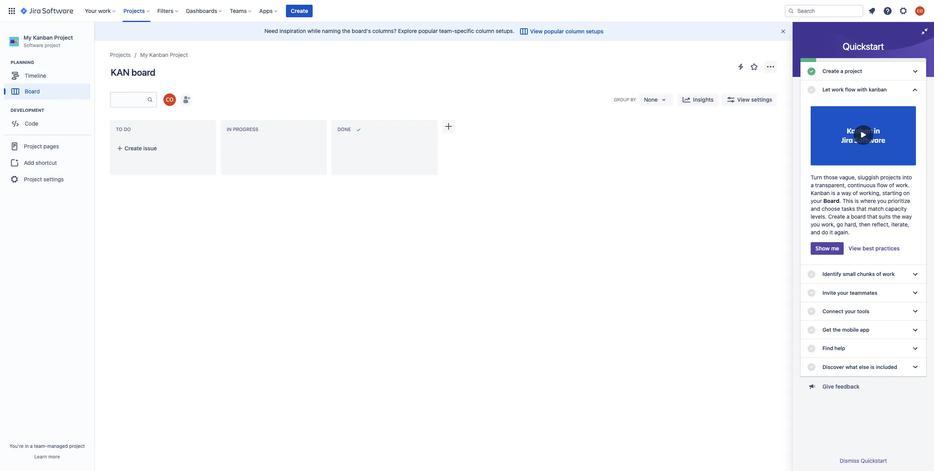 Task type: describe. For each thing, give the bounding box(es) containing it.
apps
[[259, 7, 273, 14]]

working,
[[859, 190, 881, 197]]

connect your tools
[[822, 308, 869, 315]]

add shortcut
[[24, 159, 57, 166]]

view for view best practices
[[849, 245, 861, 252]]

planning image
[[1, 58, 11, 67]]

create issue button
[[112, 141, 214, 156]]

the inside . this is where you prioritize and choose tasks that match capacity levels. create a board that suits the way you work, go hard, then reflect, iterate, and do it again.
[[892, 213, 900, 220]]

.
[[839, 198, 841, 204]]

managed
[[47, 443, 68, 449]]

levels.
[[811, 213, 827, 220]]

is inside turn those vague, sluggish projects into a transparent, continuous flow of work. kanban is a way of working, starting on your
[[831, 190, 835, 197]]

search image
[[788, 8, 794, 14]]

0 vertical spatial of
[[889, 182, 894, 189]]

group by
[[614, 97, 636, 102]]

primary element
[[5, 0, 785, 22]]

discover what else is included
[[822, 364, 897, 370]]

work for your
[[98, 7, 111, 14]]

connect
[[822, 308, 843, 315]]

project pages
[[24, 143, 59, 150]]

1 and from the top
[[811, 206, 820, 212]]

checked image for connect
[[807, 307, 816, 316]]

view best practices link
[[848, 243, 900, 255]]

a right in
[[30, 443, 33, 449]]

Search field
[[785, 5, 863, 17]]

those
[[824, 174, 838, 181]]

in
[[227, 127, 232, 132]]

checked image for identify
[[807, 270, 816, 279]]

project inside my kanban project software project
[[45, 42, 60, 48]]

starting
[[882, 190, 902, 197]]

give
[[822, 383, 834, 390]]

0 vertical spatial board
[[131, 67, 155, 78]]

checked image for let
[[807, 85, 816, 95]]

development
[[11, 108, 44, 113]]

your
[[85, 7, 97, 14]]

match
[[868, 206, 884, 212]]

my for my kanban project
[[140, 51, 148, 58]]

notifications image
[[867, 6, 877, 16]]

your work button
[[83, 5, 119, 17]]

add
[[24, 159, 34, 166]]

settings for view settings
[[751, 96, 772, 103]]

checked image for create
[[807, 67, 816, 76]]

checked image for invite
[[807, 288, 816, 298]]

code
[[25, 120, 38, 127]]

1 vertical spatial you
[[811, 221, 820, 228]]

work for let
[[832, 86, 844, 93]]

your for connect
[[845, 308, 856, 315]]

view for view settings
[[737, 96, 750, 103]]

2 and from the top
[[811, 229, 820, 236]]

create for create
[[291, 7, 308, 14]]

dismiss image
[[780, 28, 786, 35]]

to
[[116, 127, 122, 132]]

the inside dropdown button
[[833, 327, 841, 333]]

create for create a project
[[822, 68, 839, 74]]

chevron image for tools
[[910, 307, 920, 316]]

then
[[859, 221, 870, 228]]

settings for project settings
[[43, 176, 64, 183]]

a inside . this is where you prioritize and choose tasks that match capacity levels. create a board that suits the way you work, go hard, then reflect, iterate, and do it again.
[[847, 213, 850, 220]]

specific
[[454, 27, 474, 34]]

my kanban project link
[[140, 50, 188, 60]]

go
[[837, 221, 843, 228]]

mobile
[[842, 327, 859, 333]]

1 horizontal spatial team-
[[439, 27, 454, 34]]

get the mobile app
[[822, 327, 869, 333]]

work.
[[896, 182, 910, 189]]

teams button
[[227, 5, 255, 17]]

create a project button
[[800, 62, 926, 81]]

small
[[843, 271, 856, 277]]

play kanban onboarding video image
[[811, 103, 916, 169]]

where
[[860, 198, 876, 204]]

code link
[[4, 116, 90, 132]]

video poster image
[[811, 103, 916, 169]]

vague,
[[839, 174, 856, 181]]

transparent,
[[815, 182, 846, 189]]

insights button
[[677, 93, 718, 106]]

sidebar navigation image
[[86, 31, 103, 47]]

show me button
[[811, 243, 844, 255]]

projects button
[[121, 5, 153, 17]]

on
[[903, 190, 910, 197]]

by
[[630, 97, 636, 102]]

timeline link
[[4, 68, 90, 84]]

sluggish
[[858, 174, 879, 181]]

continuous
[[848, 182, 876, 189]]

learn more button
[[34, 454, 60, 460]]

create a project
[[822, 68, 862, 74]]

choose
[[822, 206, 840, 212]]

1 vertical spatial of
[[853, 190, 858, 197]]

1 vertical spatial that
[[867, 213, 877, 220]]

2 vertical spatial project
[[69, 443, 85, 449]]

planning group
[[4, 59, 94, 102]]

software
[[24, 42, 43, 48]]

minimize image
[[920, 27, 929, 36]]

way inside turn those vague, sluggish projects into a transparent, continuous flow of work. kanban is a way of working, starting on your
[[841, 190, 851, 197]]

let work flow with kanban button
[[800, 81, 926, 99]]

add people image
[[181, 95, 191, 104]]

projects link
[[110, 50, 131, 60]]

while
[[307, 27, 321, 34]]

projects
[[880, 174, 901, 181]]

popular inside button
[[544, 28, 564, 35]]

issue
[[143, 145, 157, 152]]

let work flow with kanban
[[822, 86, 887, 93]]

is inside . this is where you prioritize and choose tasks that match capacity levels. create a board that suits the way you work, go hard, then reflect, iterate, and do it again.
[[855, 198, 859, 204]]

work,
[[821, 221, 835, 228]]

it
[[830, 229, 833, 236]]

view for view popular column setups
[[530, 28, 543, 35]]

dismiss quickstart
[[840, 458, 887, 464]]

more image
[[766, 62, 775, 71]]

kanban
[[869, 86, 887, 93]]

to do
[[116, 127, 131, 132]]

my kanban project
[[140, 51, 188, 58]]

explore
[[398, 27, 417, 34]]

best
[[863, 245, 874, 252]]

show me
[[815, 245, 839, 252]]

need
[[265, 27, 278, 34]]

project inside 'dropdown button'
[[845, 68, 862, 74]]

find help
[[822, 345, 845, 352]]

your for invite
[[837, 290, 848, 296]]

is inside dropdown button
[[870, 364, 874, 370]]

tasks
[[842, 206, 855, 212]]

flow inside turn those vague, sluggish projects into a transparent, continuous flow of work. kanban is a way of working, starting on your
[[877, 182, 888, 189]]

dashboards button
[[184, 5, 225, 17]]

1 horizontal spatial board
[[823, 198, 839, 204]]

let
[[822, 86, 830, 93]]

view best practices
[[849, 245, 900, 252]]

again.
[[834, 229, 850, 236]]

board inside planning group
[[25, 88, 40, 95]]

else
[[859, 364, 869, 370]]

help
[[834, 345, 845, 352]]



Task type: vqa. For each thing, say whether or not it's contained in the screenshot.
the 'Quickstart' to the bottom
yes



Task type: locate. For each thing, give the bounding box(es) containing it.
find
[[822, 345, 833, 352]]

quickstart right dismiss
[[861, 458, 887, 464]]

chevron image for chunks
[[910, 270, 920, 279]]

automations menu button icon image
[[736, 62, 745, 71]]

2 horizontal spatial is
[[870, 364, 874, 370]]

1 chevron image from the top
[[910, 67, 920, 76]]

1 horizontal spatial settings
[[751, 96, 772, 103]]

way inside . this is where you prioritize and choose tasks that match capacity levels. create a board that suits the way you work, go hard, then reflect, iterate, and do it again.
[[902, 213, 912, 220]]

1 vertical spatial is
[[855, 198, 859, 204]]

my inside the my kanban project link
[[140, 51, 148, 58]]

view popular column setups
[[530, 28, 604, 35]]

team-
[[439, 27, 454, 34], [34, 443, 47, 449]]

Search this board text field
[[111, 93, 147, 107]]

group containing project pages
[[3, 135, 91, 191]]

work inside primary element
[[98, 7, 111, 14]]

way up iterate,
[[902, 213, 912, 220]]

flow down projects
[[877, 182, 888, 189]]

1 horizontal spatial work
[[832, 86, 844, 93]]

chevron image inside discover what else is included dropdown button
[[910, 363, 920, 372]]

projects for projects dropdown button at the top of page
[[123, 7, 145, 14]]

kanban for my kanban project software project
[[33, 34, 53, 41]]

0 horizontal spatial board
[[131, 67, 155, 78]]

of inside dropdown button
[[876, 271, 881, 277]]

1 vertical spatial board
[[851, 213, 866, 220]]

2 horizontal spatial of
[[889, 182, 894, 189]]

group
[[3, 135, 91, 191]]

chevron image inside find help dropdown button
[[910, 344, 920, 353]]

chevron image for create a project
[[910, 67, 920, 76]]

checked image inside find help dropdown button
[[807, 344, 816, 353]]

0 vertical spatial your
[[811, 198, 822, 204]]

1 horizontal spatial view
[[737, 96, 750, 103]]

way
[[841, 190, 851, 197], [902, 213, 912, 220]]

create left the issue
[[125, 145, 142, 152]]

settings
[[751, 96, 772, 103], [43, 176, 64, 183]]

dismiss quickstart link
[[840, 458, 887, 464]]

a down tasks at the right top of the page
[[847, 213, 850, 220]]

kanban up software
[[33, 34, 53, 41]]

the right get
[[833, 327, 841, 333]]

0 horizontal spatial team-
[[34, 443, 47, 449]]

my
[[24, 34, 32, 41], [140, 51, 148, 58]]

connect your tools button
[[800, 302, 926, 321]]

play video image
[[854, 125, 873, 145]]

1 vertical spatial your
[[837, 290, 848, 296]]

0 vertical spatial that
[[856, 206, 866, 212]]

checked image inside create a project 'dropdown button'
[[807, 67, 816, 76]]

settings inside button
[[751, 96, 772, 103]]

1 horizontal spatial way
[[902, 213, 912, 220]]

popular
[[418, 27, 438, 34], [544, 28, 564, 35]]

insights image
[[682, 95, 691, 104]]

chevron image inside connect your tools dropdown button
[[910, 307, 920, 316]]

your
[[811, 198, 822, 204], [837, 290, 848, 296], [845, 308, 856, 315]]

0 horizontal spatial project
[[45, 42, 60, 48]]

checked image left get
[[807, 325, 816, 335]]

0 vertical spatial you
[[877, 198, 886, 204]]

my inside my kanban project software project
[[24, 34, 32, 41]]

projects
[[123, 7, 145, 14], [110, 51, 131, 58]]

star kan board image
[[749, 62, 759, 71]]

1 horizontal spatial flow
[[877, 182, 888, 189]]

0 vertical spatial team-
[[439, 27, 454, 34]]

0 horizontal spatial work
[[98, 7, 111, 14]]

do
[[822, 229, 828, 236]]

get the mobile app button
[[800, 321, 926, 339]]

project right managed at left bottom
[[69, 443, 85, 449]]

chevron image for invite your teammates
[[910, 288, 920, 298]]

1 vertical spatial board
[[823, 198, 839, 204]]

0 vertical spatial flow
[[845, 86, 855, 93]]

into
[[902, 174, 912, 181]]

1 vertical spatial settings
[[43, 176, 64, 183]]

2 vertical spatial is
[[870, 364, 874, 370]]

your work
[[85, 7, 111, 14]]

a up let work flow with kanban
[[840, 68, 843, 74]]

3 checked image from the top
[[807, 270, 816, 279]]

2 checked image from the top
[[807, 85, 816, 95]]

1 vertical spatial my
[[140, 51, 148, 58]]

and
[[811, 206, 820, 212], [811, 229, 820, 236]]

work right your
[[98, 7, 111, 14]]

chevron image for discover what else is included
[[910, 363, 920, 372]]

4 chevron image from the top
[[910, 363, 920, 372]]

your up the levels.
[[811, 198, 822, 204]]

you down the levels.
[[811, 221, 820, 228]]

0 horizontal spatial way
[[841, 190, 851, 197]]

1 horizontal spatial project
[[69, 443, 85, 449]]

discover what else is included button
[[800, 358, 926, 377]]

board down timeline
[[25, 88, 40, 95]]

0 vertical spatial is
[[831, 190, 835, 197]]

project
[[54, 34, 73, 41], [170, 51, 188, 58], [24, 143, 42, 150], [24, 176, 42, 183]]

checked image left "find"
[[807, 344, 816, 353]]

4 chevron image from the top
[[910, 344, 920, 353]]

1 vertical spatial kanban
[[149, 51, 168, 58]]

2 checked image from the top
[[807, 325, 816, 335]]

0 vertical spatial kanban
[[33, 34, 53, 41]]

0 vertical spatial work
[[98, 7, 111, 14]]

work right the let
[[832, 86, 844, 93]]

app
[[860, 327, 869, 333]]

view right setups.
[[530, 28, 543, 35]]

the
[[342, 27, 350, 34], [892, 213, 900, 220], [833, 327, 841, 333]]

in progress
[[227, 127, 258, 132]]

dismiss
[[840, 458, 859, 464]]

checked image left create a project
[[807, 67, 816, 76]]

project up let work flow with kanban
[[845, 68, 862, 74]]

2 horizontal spatial project
[[845, 68, 862, 74]]

christina overa image
[[163, 93, 176, 106]]

0 horizontal spatial the
[[342, 27, 350, 34]]

0 vertical spatial settings
[[751, 96, 772, 103]]

1 horizontal spatial popular
[[544, 28, 564, 35]]

column left "setups"
[[565, 28, 585, 35]]

2 vertical spatial of
[[876, 271, 881, 277]]

0 horizontal spatial settings
[[43, 176, 64, 183]]

your inside turn those vague, sluggish projects into a transparent, continuous flow of work. kanban is a way of working, starting on your
[[811, 198, 822, 204]]

checked image left "connect"
[[807, 307, 816, 316]]

a
[[840, 68, 843, 74], [811, 182, 814, 189], [837, 190, 840, 197], [847, 213, 850, 220], [30, 443, 33, 449]]

planning
[[11, 60, 34, 65]]

tools
[[857, 308, 869, 315]]

column inside button
[[565, 28, 585, 35]]

identify
[[822, 271, 841, 277]]

inspiration
[[280, 27, 306, 34]]

1 horizontal spatial kanban
[[149, 51, 168, 58]]

my up software
[[24, 34, 32, 41]]

1 checked image from the top
[[807, 67, 816, 76]]

that down the where
[[856, 206, 866, 212]]

0 horizontal spatial board
[[25, 88, 40, 95]]

kanban up kan board
[[149, 51, 168, 58]]

0 vertical spatial view
[[530, 28, 543, 35]]

chevron image inside let work flow with kanban dropdown button
[[910, 85, 920, 95]]

flow left with
[[845, 86, 855, 93]]

checked image for find
[[807, 344, 816, 353]]

feedback
[[835, 383, 860, 390]]

1 vertical spatial projects
[[110, 51, 131, 58]]

chevron image inside identify small chunks of work dropdown button
[[910, 270, 920, 279]]

0 horizontal spatial you
[[811, 221, 820, 228]]

0 horizontal spatial popular
[[418, 27, 438, 34]]

1 vertical spatial project
[[845, 68, 862, 74]]

you up match
[[877, 198, 886, 204]]

project
[[45, 42, 60, 48], [845, 68, 862, 74], [69, 443, 85, 449]]

settings down add shortcut 'button'
[[43, 176, 64, 183]]

view left best
[[849, 245, 861, 252]]

checked image inside connect your tools dropdown button
[[807, 307, 816, 316]]

setups
[[586, 28, 604, 35]]

of down continuous
[[853, 190, 858, 197]]

1 vertical spatial quickstart
[[861, 458, 887, 464]]

board up the then
[[851, 213, 866, 220]]

banner
[[0, 0, 934, 22]]

2 horizontal spatial kanban
[[811, 190, 830, 197]]

2 vertical spatial work
[[883, 271, 895, 277]]

that down match
[[867, 213, 877, 220]]

the down capacity
[[892, 213, 900, 220]]

1 horizontal spatial my
[[140, 51, 148, 58]]

is down transparent,
[[831, 190, 835, 197]]

projects for 'projects' link
[[110, 51, 131, 58]]

chevron image inside create a project 'dropdown button'
[[910, 67, 920, 76]]

board's
[[352, 27, 371, 34]]

0 vertical spatial and
[[811, 206, 820, 212]]

chevron image inside get the mobile app dropdown button
[[910, 325, 920, 335]]

0 vertical spatial the
[[342, 27, 350, 34]]

discover
[[822, 364, 844, 370]]

a down 'turn'
[[811, 182, 814, 189]]

and up the levels.
[[811, 206, 820, 212]]

1 chevron image from the top
[[910, 270, 920, 279]]

shortcut
[[36, 159, 57, 166]]

create up the let
[[822, 68, 839, 74]]

teammates
[[850, 290, 877, 296]]

3 chevron image from the top
[[910, 325, 920, 335]]

board inside . this is where you prioritize and choose tasks that match capacity levels. create a board that suits the way you work, go hard, then reflect, iterate, and do it again.
[[851, 213, 866, 220]]

do
[[124, 127, 131, 132]]

project settings
[[24, 176, 64, 183]]

add shortcut button
[[3, 155, 91, 171]]

flow inside dropdown button
[[845, 86, 855, 93]]

checked image for discover
[[807, 363, 816, 372]]

is
[[831, 190, 835, 197], [855, 198, 859, 204], [870, 364, 874, 370]]

0 vertical spatial board
[[25, 88, 40, 95]]

in
[[25, 443, 29, 449]]

way up this
[[841, 190, 851, 197]]

1 vertical spatial way
[[902, 213, 912, 220]]

suits
[[879, 213, 891, 220]]

banner containing your work
[[0, 0, 934, 22]]

create column image
[[444, 122, 453, 131]]

0 vertical spatial way
[[841, 190, 851, 197]]

more
[[48, 454, 60, 460]]

create button
[[286, 5, 313, 17]]

my for my kanban project software project
[[24, 34, 32, 41]]

board right kan
[[131, 67, 155, 78]]

1 vertical spatial flow
[[877, 182, 888, 189]]

view down "automations menu button icon" in the top right of the page
[[737, 96, 750, 103]]

hard,
[[845, 221, 858, 228]]

2 horizontal spatial the
[[892, 213, 900, 220]]

get
[[822, 327, 831, 333]]

settings image
[[899, 6, 908, 16]]

and left "do"
[[811, 229, 820, 236]]

me
[[831, 245, 839, 252]]

a up .
[[837, 190, 840, 197]]

identify small chunks of work button
[[800, 265, 926, 284]]

checked image left identify
[[807, 270, 816, 279]]

1 vertical spatial view
[[737, 96, 750, 103]]

kanban for my kanban project
[[149, 51, 168, 58]]

2 vertical spatial view
[[849, 245, 861, 252]]

0 horizontal spatial view
[[530, 28, 543, 35]]

1 vertical spatial team-
[[34, 443, 47, 449]]

what
[[845, 364, 858, 370]]

of up starting
[[889, 182, 894, 189]]

is right else
[[870, 364, 874, 370]]

iterate,
[[891, 221, 909, 228]]

project pages link
[[3, 138, 91, 155]]

4 checked image from the top
[[807, 288, 816, 298]]

quickstart up create a project 'dropdown button'
[[843, 41, 884, 52]]

kanban inside my kanban project software project
[[33, 34, 53, 41]]

1 horizontal spatial column
[[565, 28, 585, 35]]

create for create issue
[[125, 145, 142, 152]]

a inside 'dropdown button'
[[840, 68, 843, 74]]

1 horizontal spatial the
[[833, 327, 841, 333]]

projects inside dropdown button
[[123, 7, 145, 14]]

projects left filters
[[123, 7, 145, 14]]

1 horizontal spatial you
[[877, 198, 886, 204]]

1 vertical spatial work
[[832, 86, 844, 93]]

3 chevron image from the top
[[910, 288, 920, 298]]

settings down star kan board icon
[[751, 96, 772, 103]]

2 vertical spatial kanban
[[811, 190, 830, 197]]

1 horizontal spatial of
[[876, 271, 881, 277]]

board up the choose
[[823, 198, 839, 204]]

2 chevron image from the top
[[910, 307, 920, 316]]

2 horizontal spatial work
[[883, 271, 895, 277]]

1 vertical spatial and
[[811, 229, 820, 236]]

prioritize
[[888, 198, 910, 204]]

you're
[[9, 443, 24, 449]]

chevron image inside invite your teammates dropdown button
[[910, 288, 920, 298]]

0 horizontal spatial column
[[476, 27, 494, 34]]

capacity
[[885, 206, 907, 212]]

invite
[[822, 290, 836, 296]]

is right this
[[855, 198, 859, 204]]

create up go
[[828, 213, 845, 220]]

1 vertical spatial the
[[892, 213, 900, 220]]

0 vertical spatial projects
[[123, 7, 145, 14]]

create inside 'dropdown button'
[[822, 68, 839, 74]]

none
[[644, 96, 658, 103]]

appswitcher icon image
[[7, 6, 16, 16]]

checked image
[[807, 307, 816, 316], [807, 325, 816, 335], [807, 344, 816, 353], [807, 363, 816, 372]]

0 horizontal spatial of
[[853, 190, 858, 197]]

create up inspiration
[[291, 7, 308, 14]]

none button
[[639, 93, 673, 106]]

1 horizontal spatial is
[[855, 198, 859, 204]]

turn those vague, sluggish projects into a transparent, continuous flow of work. kanban is a way of working, starting on your
[[811, 174, 912, 204]]

filters button
[[155, 5, 181, 17]]

1 horizontal spatial board
[[851, 213, 866, 220]]

create inside . this is where you prioritize and choose tasks that match capacity levels. create a board that suits the way you work, go hard, then reflect, iterate, and do it again.
[[828, 213, 845, 220]]

my up kan board
[[140, 51, 148, 58]]

chevron image for let work flow with kanban
[[910, 85, 920, 95]]

1 horizontal spatial that
[[867, 213, 877, 220]]

1 checked image from the top
[[807, 307, 816, 316]]

0 vertical spatial quickstart
[[843, 41, 884, 52]]

project inside my kanban project software project
[[54, 34, 73, 41]]

checked image inside get the mobile app dropdown button
[[807, 325, 816, 335]]

my kanban project software project
[[24, 34, 73, 48]]

need inspiration while naming the board's columns? explore popular team-specific column setups.
[[265, 27, 514, 34]]

development group
[[4, 107, 94, 134]]

chevron image for mobile
[[910, 325, 920, 335]]

filters
[[157, 7, 173, 14]]

0 horizontal spatial is
[[831, 190, 835, 197]]

kanban down transparent,
[[811, 190, 830, 197]]

kanban inside turn those vague, sluggish projects into a transparent, continuous flow of work. kanban is a way of working, starting on your
[[811, 190, 830, 197]]

find help button
[[800, 339, 926, 358]]

column left setups.
[[476, 27, 494, 34]]

3 checked image from the top
[[807, 344, 816, 353]]

jira software image
[[20, 6, 73, 16], [20, 6, 73, 16]]

your profile and settings image
[[915, 6, 925, 16]]

checked image inside invite your teammates dropdown button
[[807, 288, 816, 298]]

the right naming
[[342, 27, 350, 34]]

2 chevron image from the top
[[910, 85, 920, 95]]

progress bar
[[800, 58, 926, 62]]

work
[[98, 7, 111, 14], [832, 86, 844, 93], [883, 271, 895, 277]]

reflect,
[[872, 221, 890, 228]]

teams
[[230, 7, 247, 14]]

board
[[131, 67, 155, 78], [851, 213, 866, 220]]

your left tools
[[845, 308, 856, 315]]

0 horizontal spatial my
[[24, 34, 32, 41]]

0 vertical spatial my
[[24, 34, 32, 41]]

0 horizontal spatial flow
[[845, 86, 855, 93]]

with
[[857, 86, 867, 93]]

development image
[[1, 106, 11, 115]]

4 checked image from the top
[[807, 363, 816, 372]]

chevron image
[[910, 270, 920, 279], [910, 307, 920, 316], [910, 325, 920, 335], [910, 344, 920, 353]]

2 horizontal spatial view
[[849, 245, 861, 252]]

checked image left the discover
[[807, 363, 816, 372]]

projects up kan
[[110, 51, 131, 58]]

checked image left the let
[[807, 85, 816, 95]]

0 horizontal spatial that
[[856, 206, 866, 212]]

2 vertical spatial the
[[833, 327, 841, 333]]

work right chunks
[[883, 271, 895, 277]]

learn more
[[34, 454, 60, 460]]

your right invite
[[837, 290, 848, 296]]

checked image inside let work flow with kanban dropdown button
[[807, 85, 816, 95]]

create issue
[[125, 145, 157, 152]]

create inside primary element
[[291, 7, 308, 14]]

chevron image
[[910, 67, 920, 76], [910, 85, 920, 95], [910, 288, 920, 298], [910, 363, 920, 372]]

of right chunks
[[876, 271, 881, 277]]

you
[[877, 198, 886, 204], [811, 221, 820, 228]]

2 vertical spatial your
[[845, 308, 856, 315]]

project right software
[[45, 42, 60, 48]]

dashboards
[[186, 7, 217, 14]]

checked image for get
[[807, 325, 816, 335]]

view settings
[[737, 96, 772, 103]]

help image
[[883, 6, 892, 16]]

0 vertical spatial project
[[45, 42, 60, 48]]

checked image left invite
[[807, 288, 816, 298]]

progress
[[233, 127, 258, 132]]

0 horizontal spatial kanban
[[33, 34, 53, 41]]

checked image
[[807, 67, 816, 76], [807, 85, 816, 95], [807, 270, 816, 279], [807, 288, 816, 298]]

columns?
[[372, 27, 397, 34]]

group
[[614, 97, 629, 102]]



